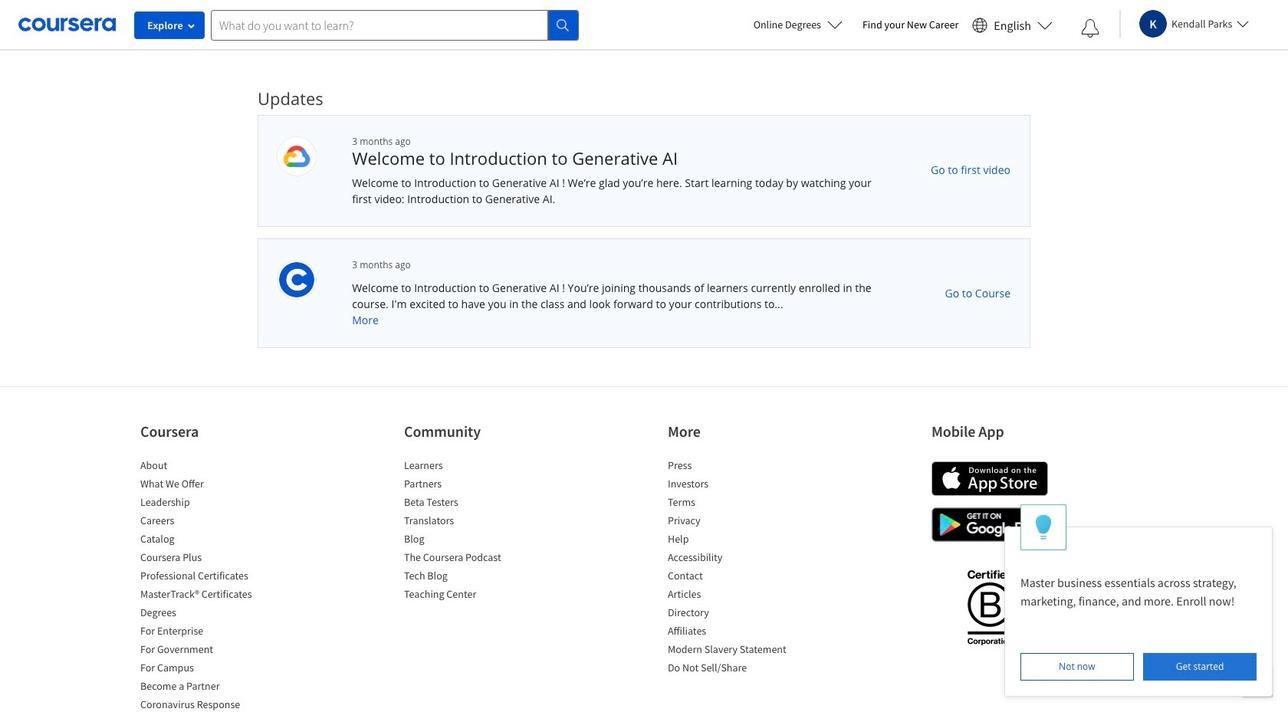 Task type: locate. For each thing, give the bounding box(es) containing it.
coursera image
[[18, 12, 116, 37]]

list item
[[140, 458, 271, 476], [404, 458, 534, 476], [668, 458, 798, 476], [140, 476, 271, 495], [404, 476, 534, 495], [668, 476, 798, 495], [140, 495, 271, 513], [404, 495, 534, 513], [668, 495, 798, 513], [140, 513, 271, 531], [404, 513, 534, 531], [668, 513, 798, 531], [140, 531, 271, 550], [404, 531, 534, 550], [668, 531, 798, 550], [140, 550, 271, 568], [404, 550, 534, 568], [668, 550, 798, 568], [140, 568, 271, 587], [404, 568, 534, 587], [668, 568, 798, 587], [140, 587, 271, 605], [404, 587, 534, 605], [668, 587, 798, 605], [140, 605, 271, 623], [668, 605, 798, 623], [140, 623, 271, 642], [668, 623, 798, 642], [140, 642, 271, 660], [668, 642, 798, 660], [140, 660, 271, 679], [668, 660, 798, 679], [140, 679, 271, 697], [140, 697, 271, 712]]

list
[[140, 458, 271, 712], [404, 458, 534, 605], [668, 458, 798, 679]]

1 horizontal spatial list
[[404, 458, 534, 605]]

download on the app store image
[[932, 462, 1048, 496]]

1 list from the left
[[140, 458, 271, 712]]

get it on google play image
[[932, 508, 1048, 542]]

None search field
[[211, 10, 579, 40]]

2 horizontal spatial list
[[668, 458, 798, 679]]

0 horizontal spatial list
[[140, 458, 271, 712]]



Task type: vqa. For each thing, say whether or not it's contained in the screenshot.
Johns Hopkins University image
no



Task type: describe. For each thing, give the bounding box(es) containing it.
alice element
[[1004, 505, 1273, 697]]

help center image
[[1248, 672, 1267, 691]]

3 list from the left
[[668, 458, 798, 679]]

logo of certified b corporation image
[[958, 561, 1021, 653]]

2 list from the left
[[404, 458, 534, 605]]

What do you want to learn? text field
[[211, 10, 548, 40]]

lightbulb tip image
[[1035, 514, 1052, 541]]



